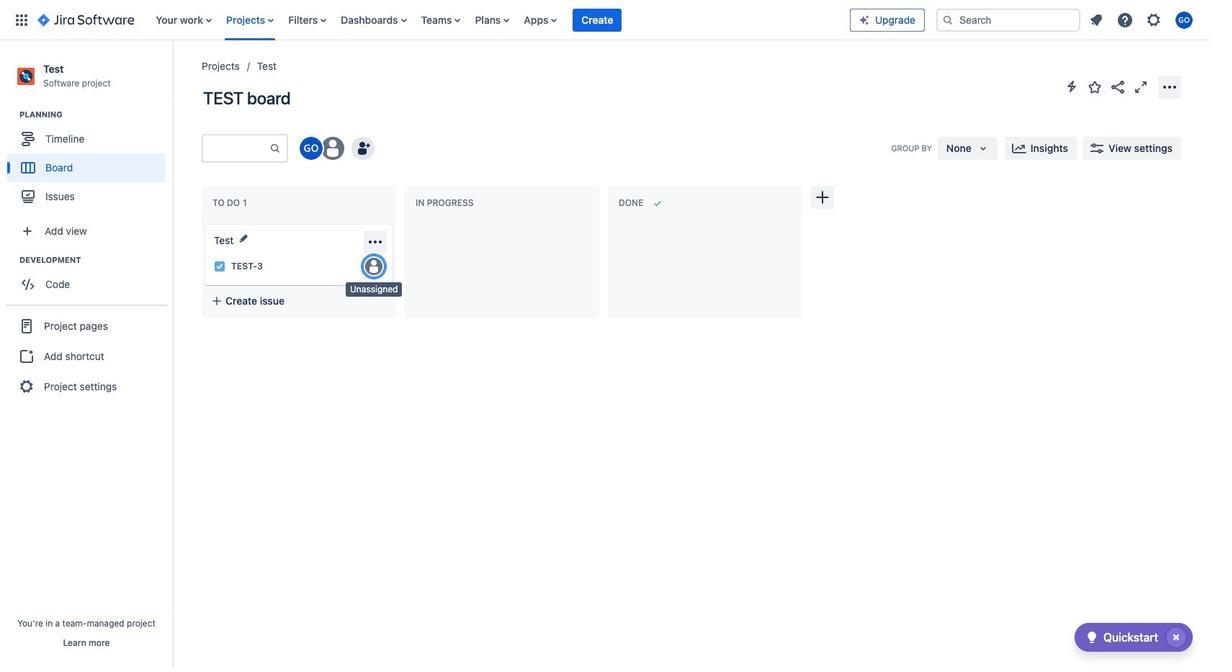 Task type: locate. For each thing, give the bounding box(es) containing it.
tooltip
[[346, 282, 402, 296]]

0 horizontal spatial list
[[149, 0, 850, 40]]

list
[[149, 0, 850, 40], [1083, 7, 1202, 33]]

create column image
[[814, 189, 831, 206]]

help image
[[1117, 11, 1134, 28]]

to do element
[[213, 197, 250, 208]]

more actions for test-3 test image
[[367, 233, 384, 251]]

group
[[7, 109, 172, 216], [7, 254, 172, 303], [6, 305, 167, 407]]

create issue image
[[195, 215, 213, 232]]

1 vertical spatial group
[[7, 254, 172, 303]]

1 horizontal spatial list
[[1083, 7, 1202, 33]]

0 vertical spatial heading
[[19, 109, 172, 120]]

primary element
[[9, 0, 850, 40]]

star test board image
[[1086, 78, 1104, 95]]

task image
[[214, 261, 225, 272]]

search image
[[942, 14, 954, 26]]

Search this board text field
[[203, 135, 269, 161]]

list item
[[573, 0, 622, 40]]

heading for group related to development icon
[[19, 254, 172, 266]]

1 vertical spatial heading
[[19, 254, 172, 266]]

1 heading from the top
[[19, 109, 172, 120]]

2 heading from the top
[[19, 254, 172, 266]]

heading
[[19, 109, 172, 120], [19, 254, 172, 266]]

0 vertical spatial group
[[7, 109, 172, 216]]

jira software image
[[37, 11, 134, 28], [37, 11, 134, 28]]

None search field
[[936, 8, 1081, 31]]

banner
[[0, 0, 1210, 40]]

sidebar element
[[0, 40, 173, 669]]

settings image
[[1145, 11, 1163, 28]]



Task type: vqa. For each thing, say whether or not it's contained in the screenshot.
2nd Create issue icon from the left
no



Task type: describe. For each thing, give the bounding box(es) containing it.
group for development icon
[[7, 254, 172, 303]]

dismiss quickstart image
[[1165, 626, 1188, 649]]

group for planning icon
[[7, 109, 172, 216]]

automations menu button icon image
[[1063, 78, 1081, 95]]

Search field
[[936, 8, 1081, 31]]

edit summary image
[[238, 233, 250, 244]]

add people image
[[354, 140, 372, 157]]

planning image
[[2, 106, 19, 123]]

check image
[[1083, 629, 1101, 646]]

appswitcher icon image
[[13, 11, 30, 28]]

enter full screen image
[[1132, 78, 1150, 95]]

heading for group associated with planning icon
[[19, 109, 172, 120]]

more actions image
[[1161, 78, 1179, 95]]

sidebar navigation image
[[157, 58, 189, 86]]

your profile and settings image
[[1176, 11, 1193, 28]]

development image
[[2, 252, 19, 269]]

notifications image
[[1088, 11, 1105, 28]]

2 vertical spatial group
[[6, 305, 167, 407]]



